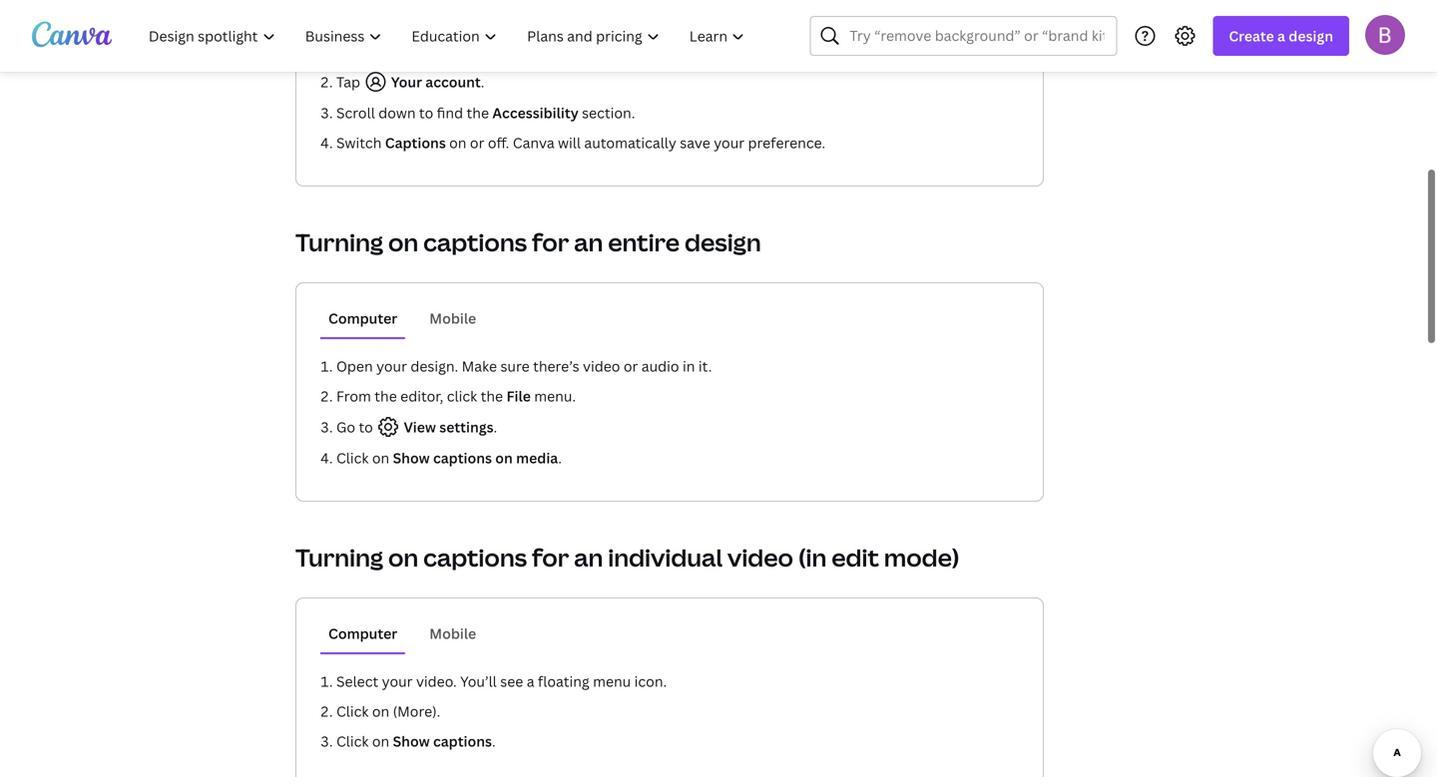 Task type: describe. For each thing, give the bounding box(es) containing it.
show for show captions on media
[[393, 449, 430, 468]]

video for there's
[[583, 357, 620, 376]]

click on show captions on media .
[[336, 449, 562, 468]]

. down select your video. you'll see a floating menu icon.
[[492, 732, 496, 751]]

0 horizontal spatial a
[[527, 672, 535, 691]]

down
[[379, 103, 416, 122]]

your for open your design. make sure there's video or audio in it.
[[376, 357, 407, 376]]

from the editor, click the file menu.
[[336, 387, 576, 406]]

top level navigation element
[[136, 16, 762, 56]]

turning on captions for an entire design
[[296, 226, 761, 259]]

file
[[507, 387, 531, 406]]

click for click on (more).
[[336, 702, 369, 721]]

design.
[[411, 357, 458, 376]]

for for entire
[[532, 226, 569, 259]]

click for click on show captions .
[[336, 732, 369, 751]]

off.
[[488, 133, 510, 152]]

video for individual
[[728, 542, 794, 574]]

make
[[462, 357, 497, 376]]

find
[[437, 103, 463, 122]]

scroll down to find the accessibility section.
[[336, 103, 635, 122]]

go
[[336, 418, 355, 437]]

icon.
[[635, 672, 667, 691]]

section.
[[582, 103, 635, 122]]

0 vertical spatial or
[[470, 133, 485, 152]]

design inside dropdown button
[[1289, 26, 1334, 45]]

settings
[[440, 418, 494, 437]]

an for individual
[[574, 542, 603, 574]]

1 mobile button from the top
[[422, 300, 484, 337]]

your account
[[388, 72, 481, 91]]

on for turning on captions for an individual video (in edit mode)
[[388, 542, 419, 574]]

(more).
[[393, 702, 441, 721]]

mobile for first mobile button from the bottom of the page
[[430, 624, 476, 643]]

click on (more).
[[336, 702, 441, 721]]

your
[[391, 72, 422, 91]]

computer for select
[[328, 624, 398, 643]]

create a design
[[1229, 26, 1334, 45]]

sure
[[501, 357, 530, 376]]

edit
[[832, 542, 879, 574]]

automatically
[[584, 133, 677, 152]]

in
[[683, 357, 695, 376]]

see
[[500, 672, 523, 691]]

it.
[[699, 357, 712, 376]]

0 vertical spatial to
[[419, 103, 434, 122]]

audio
[[642, 357, 679, 376]]

2 mobile button from the top
[[422, 615, 484, 653]]

the for to
[[467, 103, 489, 122]]

select
[[336, 672, 379, 691]]

bob builder image
[[1366, 15, 1406, 55]]

canva
[[513, 133, 555, 152]]

turning for turning on captions for an entire design
[[296, 226, 383, 259]]

editor,
[[401, 387, 444, 406]]

click
[[447, 387, 477, 406]]



Task type: locate. For each thing, give the bounding box(es) containing it.
1 vertical spatial an
[[574, 542, 603, 574]]

click on show captions .
[[336, 732, 496, 751]]

computer button for open
[[320, 300, 406, 337]]

on for turning on captions for an entire design
[[388, 226, 419, 259]]

1 vertical spatial computer
[[328, 624, 398, 643]]

show
[[393, 449, 430, 468], [393, 732, 430, 751]]

0 vertical spatial mobile button
[[422, 300, 484, 337]]

0 vertical spatial computer button
[[320, 300, 406, 337]]

click
[[336, 449, 369, 468], [336, 702, 369, 721], [336, 732, 369, 751]]

design
[[1289, 26, 1334, 45], [685, 226, 761, 259]]

account
[[426, 72, 481, 91]]

the right find on the left top
[[467, 103, 489, 122]]

1 horizontal spatial design
[[1289, 26, 1334, 45]]

0 horizontal spatial to
[[359, 418, 373, 437]]

. down the from the editor, click the file menu.
[[494, 418, 497, 437]]

2 show from the top
[[393, 732, 430, 751]]

turning for turning on captions for an individual video (in edit mode)
[[296, 542, 383, 574]]

2 turning from the top
[[296, 542, 383, 574]]

0 vertical spatial mobile
[[430, 309, 476, 328]]

click down select
[[336, 702, 369, 721]]

an left entire
[[574, 226, 603, 259]]

3 click from the top
[[336, 732, 369, 751]]

scroll
[[336, 103, 375, 122]]

1 horizontal spatial video
[[728, 542, 794, 574]]

or
[[470, 133, 485, 152], [624, 357, 638, 376]]

1 vertical spatial or
[[624, 357, 638, 376]]

computer for open
[[328, 309, 398, 328]]

to right go
[[359, 418, 373, 437]]

1 vertical spatial mobile
[[430, 624, 476, 643]]

1 show from the top
[[393, 449, 430, 468]]

video.
[[416, 672, 457, 691]]

video
[[583, 357, 620, 376], [728, 542, 794, 574]]

1 an from the top
[[574, 226, 603, 259]]

tap
[[336, 72, 364, 91]]

you'll
[[460, 672, 497, 691]]

mobile for first mobile button from the top of the page
[[430, 309, 476, 328]]

a right see
[[527, 672, 535, 691]]

2 computer from the top
[[328, 624, 398, 643]]

on for click on show captions .
[[372, 732, 390, 751]]

computer button up 'open'
[[320, 300, 406, 337]]

or left off. at top
[[470, 133, 485, 152]]

. down menu.
[[558, 449, 562, 468]]

1 vertical spatial to
[[359, 418, 373, 437]]

mode)
[[884, 542, 960, 574]]

design right create
[[1289, 26, 1334, 45]]

individual
[[608, 542, 723, 574]]

1 vertical spatial mobile button
[[422, 615, 484, 653]]

1 horizontal spatial or
[[624, 357, 638, 376]]

1 computer from the top
[[328, 309, 398, 328]]

create a design button
[[1213, 16, 1350, 56]]

0 vertical spatial click
[[336, 449, 369, 468]]

1 vertical spatial a
[[527, 672, 535, 691]]

your for select your video. you'll see a floating menu icon.
[[382, 672, 413, 691]]

an for entire
[[574, 226, 603, 259]]

video right there's
[[583, 357, 620, 376]]

save
[[680, 133, 711, 152]]

click down 'click on (more).'
[[336, 732, 369, 751]]

on for click on (more).
[[372, 702, 390, 721]]

an
[[574, 226, 603, 259], [574, 542, 603, 574]]

1 vertical spatial for
[[532, 542, 569, 574]]

the
[[467, 103, 489, 122], [375, 387, 397, 406], [481, 387, 503, 406]]

media
[[516, 449, 558, 468]]

0 vertical spatial video
[[583, 357, 620, 376]]

0 vertical spatial turning
[[296, 226, 383, 259]]

0 horizontal spatial design
[[685, 226, 761, 259]]

Try "remove background" or "brand kit" search field
[[850, 17, 1105, 55]]

captions
[[423, 226, 527, 259], [433, 449, 492, 468], [423, 542, 527, 574], [433, 732, 492, 751]]

open your design. make sure there's video or audio in it.
[[336, 357, 712, 376]]

.
[[481, 72, 485, 91], [494, 418, 497, 437], [558, 449, 562, 468], [492, 732, 496, 751]]

go to
[[336, 418, 377, 437]]

show down (more).
[[393, 732, 430, 751]]

click for click on show captions on media .
[[336, 449, 369, 468]]

1 mobile from the top
[[430, 309, 476, 328]]

your up 'click on (more).'
[[382, 672, 413, 691]]

click down go to
[[336, 449, 369, 468]]

floating
[[538, 672, 590, 691]]

computer
[[328, 309, 398, 328], [328, 624, 398, 643]]

1 horizontal spatial a
[[1278, 26, 1286, 45]]

2 for from the top
[[532, 542, 569, 574]]

video left the (in
[[728, 542, 794, 574]]

to left find on the left top
[[419, 103, 434, 122]]

0 vertical spatial design
[[1289, 26, 1334, 45]]

1 horizontal spatial to
[[419, 103, 434, 122]]

select your video. you'll see a floating menu icon.
[[336, 672, 667, 691]]

1 vertical spatial show
[[393, 732, 430, 751]]

(in
[[799, 542, 827, 574]]

on for click on show captions on media .
[[372, 449, 390, 468]]

the for editor,
[[481, 387, 503, 406]]

show for show captions
[[393, 732, 430, 751]]

1 for from the top
[[532, 226, 569, 259]]

mobile up design.
[[430, 309, 476, 328]]

a
[[1278, 26, 1286, 45], [527, 672, 535, 691]]

to
[[419, 103, 434, 122], [359, 418, 373, 437]]

2 mobile from the top
[[430, 624, 476, 643]]

on
[[449, 133, 467, 152], [388, 226, 419, 259], [372, 449, 390, 468], [495, 449, 513, 468], [388, 542, 419, 574], [372, 702, 390, 721], [372, 732, 390, 751]]

1 vertical spatial turning
[[296, 542, 383, 574]]

turning
[[296, 226, 383, 259], [296, 542, 383, 574]]

view settings
[[401, 418, 494, 437]]

your
[[714, 133, 745, 152], [376, 357, 407, 376], [382, 672, 413, 691]]

a inside create a design dropdown button
[[1278, 26, 1286, 45]]

there's
[[533, 357, 580, 376]]

will
[[558, 133, 581, 152]]

1 computer button from the top
[[320, 300, 406, 337]]

for for individual
[[532, 542, 569, 574]]

accessibility
[[493, 103, 579, 122]]

0 vertical spatial your
[[714, 133, 745, 152]]

0 horizontal spatial video
[[583, 357, 620, 376]]

from
[[336, 387, 371, 406]]

2 computer button from the top
[[320, 615, 406, 653]]

1 vertical spatial video
[[728, 542, 794, 574]]

0 vertical spatial computer
[[328, 309, 398, 328]]

. up scroll down to find the accessibility section.
[[481, 72, 485, 91]]

switch
[[336, 133, 382, 152]]

preference.
[[748, 133, 826, 152]]

2 click from the top
[[336, 702, 369, 721]]

captions
[[385, 133, 446, 152]]

0 horizontal spatial or
[[470, 133, 485, 152]]

your right 'open'
[[376, 357, 407, 376]]

2 vertical spatial your
[[382, 672, 413, 691]]

the right from
[[375, 387, 397, 406]]

computer button up select
[[320, 615, 406, 653]]

computer button for select
[[320, 615, 406, 653]]

mobile
[[430, 309, 476, 328], [430, 624, 476, 643]]

1 vertical spatial design
[[685, 226, 761, 259]]

open
[[336, 357, 373, 376]]

computer up 'open'
[[328, 309, 398, 328]]

mobile up video.
[[430, 624, 476, 643]]

an left individual
[[574, 542, 603, 574]]

your right the save
[[714, 133, 745, 152]]

2 an from the top
[[574, 542, 603, 574]]

turning on captions for an individual video (in edit mode)
[[296, 542, 960, 574]]

entire
[[608, 226, 680, 259]]

design right entire
[[685, 226, 761, 259]]

1 vertical spatial your
[[376, 357, 407, 376]]

create
[[1229, 26, 1275, 45]]

mobile button
[[422, 300, 484, 337], [422, 615, 484, 653]]

1 click from the top
[[336, 449, 369, 468]]

show down "view"
[[393, 449, 430, 468]]

0 vertical spatial show
[[393, 449, 430, 468]]

computer button
[[320, 300, 406, 337], [320, 615, 406, 653]]

computer up select
[[328, 624, 398, 643]]

or left audio
[[624, 357, 638, 376]]

mobile button up design.
[[422, 300, 484, 337]]

0 vertical spatial an
[[574, 226, 603, 259]]

2 vertical spatial click
[[336, 732, 369, 751]]

0 vertical spatial a
[[1278, 26, 1286, 45]]

for
[[532, 226, 569, 259], [532, 542, 569, 574]]

1 turning from the top
[[296, 226, 383, 259]]

menu
[[593, 672, 631, 691]]

menu.
[[534, 387, 576, 406]]

a right create
[[1278, 26, 1286, 45]]

0 vertical spatial for
[[532, 226, 569, 259]]

1 vertical spatial computer button
[[320, 615, 406, 653]]

view
[[404, 418, 436, 437]]

switch captions on or off. canva will automatically save your preference.
[[336, 133, 826, 152]]

the left file
[[481, 387, 503, 406]]

1 vertical spatial click
[[336, 702, 369, 721]]

mobile button up video.
[[422, 615, 484, 653]]



Task type: vqa. For each thing, say whether or not it's contained in the screenshot.
Scroll down to find the Accessibility section.
yes



